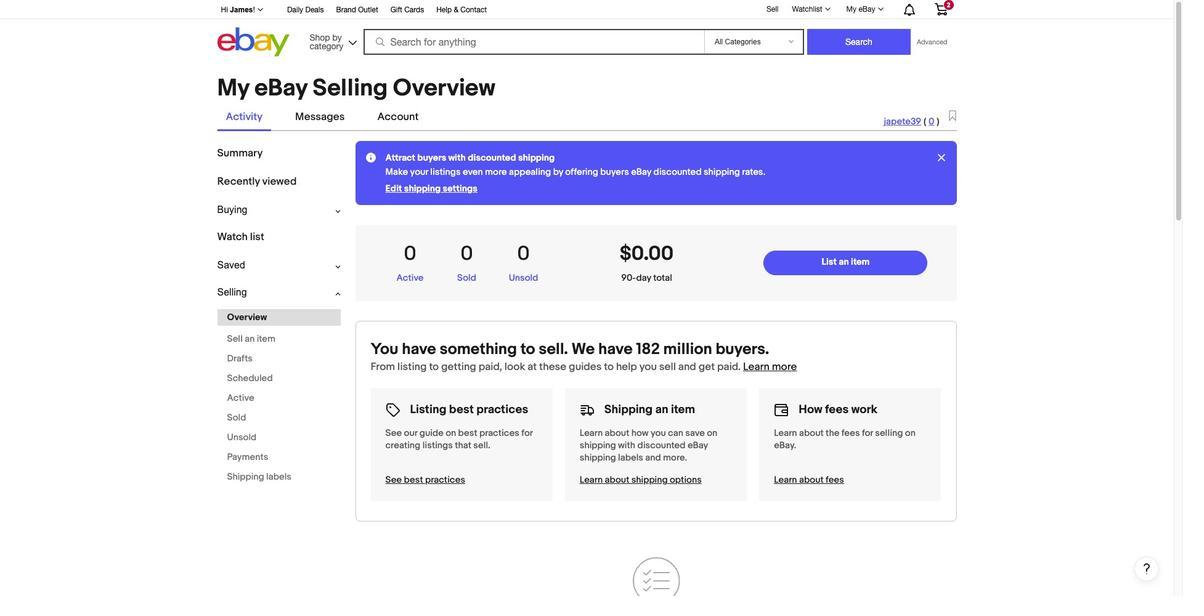 Task type: locate. For each thing, give the bounding box(es) containing it.
0 vertical spatial selling
[[313, 74, 388, 103]]

0 vertical spatial more
[[485, 166, 507, 178]]

0 vertical spatial and
[[678, 361, 696, 374]]

0 horizontal spatial for
[[522, 428, 533, 439]]

by left offering
[[553, 166, 563, 178]]

1 vertical spatial you
[[651, 428, 666, 439]]

3 on from the left
[[905, 428, 916, 439]]

gift cards link
[[391, 4, 424, 17]]

the
[[826, 428, 840, 439]]

you
[[639, 361, 657, 374], [651, 428, 666, 439]]

unsold right 0 sold
[[509, 272, 538, 284]]

sell for sell
[[767, 5, 779, 13]]

on up that
[[446, 428, 456, 439]]

0 horizontal spatial item
[[257, 333, 275, 345]]

learn about fees link
[[774, 475, 844, 486]]

see our guide on best practices for creating listings that sell.
[[385, 428, 533, 452]]

gift
[[391, 6, 402, 14]]

discounted inside the learn about how you can save on shipping with discounted ebay shipping labels and more.
[[637, 440, 686, 452]]

learn about the fees for selling on ebay.
[[774, 428, 916, 452]]

about down learn about the fees for selling on ebay. on the right of the page
[[799, 475, 824, 486]]

1 vertical spatial practices
[[479, 428, 519, 439]]

0 vertical spatial buyers
[[417, 152, 446, 164]]

learn
[[743, 361, 770, 374], [580, 428, 603, 439], [774, 428, 797, 439], [580, 475, 603, 486], [774, 475, 797, 486]]

million
[[663, 340, 712, 359]]

0 vertical spatial with
[[448, 152, 466, 164]]

0 horizontal spatial selling
[[217, 287, 247, 297]]

learn for learn about how you can save on shipping with discounted ebay shipping labels and more.
[[580, 428, 603, 439]]

0 horizontal spatial and
[[645, 452, 661, 464]]

my up activity
[[217, 74, 249, 103]]

fees down learn about the fees for selling on ebay. on the right of the page
[[826, 475, 844, 486]]

shipping labels
[[227, 471, 291, 483]]

fees
[[825, 403, 849, 417], [842, 428, 860, 439], [826, 475, 844, 486]]

learn inside learn about the fees for selling on ebay.
[[774, 428, 797, 439]]

1 have from the left
[[402, 340, 436, 359]]

shipping down more.
[[632, 475, 668, 486]]

1 horizontal spatial by
[[553, 166, 563, 178]]

my right watchlist link
[[846, 5, 857, 14]]

1 vertical spatial buyers
[[600, 166, 629, 178]]

1 vertical spatial and
[[645, 452, 661, 464]]

buyers right offering
[[600, 166, 629, 178]]

1 vertical spatial an
[[245, 333, 255, 345]]

with down 'how' at bottom right
[[618, 440, 635, 452]]

1 horizontal spatial more
[[772, 361, 797, 374]]

james
[[230, 6, 253, 14]]

1 horizontal spatial an
[[655, 403, 668, 417]]

active down 'scheduled'
[[227, 393, 254, 404]]

watch
[[217, 231, 248, 243]]

ebay down save
[[688, 440, 708, 452]]

0 vertical spatial sell
[[767, 5, 779, 13]]

practices down listing best practices
[[479, 428, 519, 439]]

watch list
[[217, 231, 264, 243]]

overview up "account"
[[393, 74, 495, 103]]

an up drafts
[[245, 333, 255, 345]]

sell for sell an item
[[227, 333, 243, 345]]

my inside account navigation
[[846, 5, 857, 14]]

selling up 'messages'
[[313, 74, 388, 103]]

and down million
[[678, 361, 696, 374]]

0 left make selling overview your my ebay homepage image
[[929, 116, 935, 128]]

advanced link
[[911, 30, 954, 54]]

to
[[521, 340, 535, 359], [429, 361, 439, 374], [604, 361, 614, 374]]

0 horizontal spatial with
[[448, 152, 466, 164]]

sell inside account navigation
[[767, 5, 779, 13]]

region
[[355, 141, 957, 205]]

listings inside attract buyers with discounted shipping make your listings even more appealing by offering buyers ebay discounted shipping rates. edit shipping settings
[[430, 166, 461, 178]]

sold
[[457, 272, 476, 284], [227, 412, 246, 424]]

viewed
[[262, 176, 297, 188]]

sell
[[767, 5, 779, 13], [227, 333, 243, 345]]

by right shop
[[332, 32, 342, 42]]

Search for anything text field
[[366, 30, 702, 54]]

an
[[839, 256, 849, 268], [245, 333, 255, 345], [655, 403, 668, 417]]

0 vertical spatial item
[[851, 256, 870, 268]]

an up can
[[655, 403, 668, 417]]

about
[[605, 428, 629, 439], [799, 428, 824, 439], [605, 475, 629, 486], [799, 475, 824, 486]]

summary link
[[217, 147, 263, 160]]

recently viewed link
[[217, 176, 297, 188]]

listing best practices
[[410, 403, 528, 417]]

make
[[385, 166, 408, 178]]

scheduled link
[[217, 372, 340, 385]]

on inside the learn about how you can save on shipping with discounted ebay shipping labels and more.
[[707, 428, 718, 439]]

1 horizontal spatial overview
[[393, 74, 495, 103]]

guide
[[420, 428, 444, 439]]

0 vertical spatial my
[[846, 5, 857, 14]]

shop by category
[[310, 32, 343, 51]]

0 for 0 sold
[[461, 242, 473, 266]]

ebay inside attract buyers with discounted shipping make your listings even more appealing by offering buyers ebay discounted shipping rates. edit shipping settings
[[631, 166, 651, 178]]

more.
[[663, 452, 687, 464]]

listings down guide
[[423, 440, 453, 452]]

2 for from the left
[[862, 428, 873, 439]]

unsold link
[[217, 431, 340, 444]]

with up even
[[448, 152, 466, 164]]

shipping inside shipping labels link
[[227, 471, 264, 483]]

you inside you have something to sell. we have 182 million buyers. from listing to getting paid, look at these guides to help you sell and get paid. learn more
[[639, 361, 657, 374]]

sell an item link
[[217, 333, 340, 346]]

1 horizontal spatial to
[[521, 340, 535, 359]]

an right list
[[839, 256, 849, 268]]

practices down the paid,
[[476, 403, 528, 417]]

0 horizontal spatial my
[[217, 74, 249, 103]]

1 vertical spatial more
[[772, 361, 797, 374]]

1 vertical spatial item
[[257, 333, 275, 345]]

1 vertical spatial labels
[[266, 471, 291, 483]]

see up creating
[[385, 428, 402, 439]]

active left 0 sold
[[397, 272, 424, 284]]

labels down payments link
[[266, 471, 291, 483]]

ebay right offering
[[631, 166, 651, 178]]

sell inside sell an item link
[[227, 333, 243, 345]]

1 vertical spatial sell.
[[473, 440, 490, 452]]

have
[[402, 340, 436, 359], [598, 340, 633, 359]]

account
[[377, 111, 419, 123]]

0 vertical spatial best
[[449, 403, 474, 417]]

1 horizontal spatial my
[[846, 5, 857, 14]]

about left the on the right of the page
[[799, 428, 824, 439]]

0 left 0 sold
[[404, 242, 416, 266]]

and left more.
[[645, 452, 661, 464]]

brand outlet link
[[336, 4, 378, 17]]

on right save
[[707, 428, 718, 439]]

sold link
[[217, 412, 340, 425]]

sold up the payments
[[227, 412, 246, 424]]

1 vertical spatial my
[[217, 74, 249, 103]]

1 horizontal spatial with
[[618, 440, 635, 452]]

with inside the learn about how you can save on shipping with discounted ebay shipping labels and more.
[[618, 440, 635, 452]]

sell. up these
[[539, 340, 568, 359]]

sell. inside 'see our guide on best practices for creating listings that sell.'
[[473, 440, 490, 452]]

2 on from the left
[[707, 428, 718, 439]]

labels up learn about shipping options 'link' at the bottom of the page
[[618, 452, 643, 464]]

2 see from the top
[[385, 475, 402, 486]]

0 vertical spatial see
[[385, 428, 402, 439]]

2 horizontal spatial an
[[839, 256, 849, 268]]

1 horizontal spatial and
[[678, 361, 696, 374]]

buyers up your
[[417, 152, 446, 164]]

shipping for shipping labels
[[227, 471, 264, 483]]

for inside 'see our guide on best practices for creating listings that sell.'
[[522, 428, 533, 439]]

unsold inside unsold link
[[227, 432, 257, 444]]

1 vertical spatial best
[[458, 428, 477, 439]]

about for how
[[605, 428, 629, 439]]

0 inside 0 unsold
[[517, 242, 530, 266]]

0 for 0 unsold
[[517, 242, 530, 266]]

1 vertical spatial with
[[618, 440, 635, 452]]

selling
[[313, 74, 388, 103], [217, 287, 247, 297]]

see down creating
[[385, 475, 402, 486]]

activity link
[[217, 105, 271, 129]]

1 vertical spatial by
[[553, 166, 563, 178]]

sell up drafts
[[227, 333, 243, 345]]

recently
[[217, 176, 260, 188]]

sell. right that
[[473, 440, 490, 452]]

best down creating
[[404, 475, 423, 486]]

see for see our guide on best practices for creating listings that sell.
[[385, 428, 402, 439]]

sell left watchlist
[[767, 5, 779, 13]]

have up help
[[598, 340, 633, 359]]

ebay
[[859, 5, 875, 14], [254, 74, 307, 103], [631, 166, 651, 178], [688, 440, 708, 452]]

on for shipping an item
[[707, 428, 718, 439]]

practices
[[476, 403, 528, 417], [479, 428, 519, 439], [425, 475, 465, 486]]

0 horizontal spatial labels
[[266, 471, 291, 483]]

2 vertical spatial an
[[655, 403, 668, 417]]

0 horizontal spatial sell
[[227, 333, 243, 345]]

1 for from the left
[[522, 428, 533, 439]]

on right selling
[[905, 428, 916, 439]]

0 horizontal spatial have
[[402, 340, 436, 359]]

selling
[[875, 428, 903, 439]]

1 horizontal spatial have
[[598, 340, 633, 359]]

listings up edit shipping settings link
[[430, 166, 461, 178]]

0 vertical spatial practices
[[476, 403, 528, 417]]

0 vertical spatial you
[[639, 361, 657, 374]]

0 vertical spatial overview
[[393, 74, 495, 103]]

1 horizontal spatial sell.
[[539, 340, 568, 359]]

drafts link
[[217, 353, 340, 365]]

have up listing
[[402, 340, 436, 359]]

2 vertical spatial practices
[[425, 475, 465, 486]]

fees up the on the right of the page
[[825, 403, 849, 417]]

2 vertical spatial fees
[[826, 475, 844, 486]]

1 see from the top
[[385, 428, 402, 439]]

about inside learn about the fees for selling on ebay.
[[799, 428, 824, 439]]

can
[[668, 428, 683, 439]]

item for list an item
[[851, 256, 870, 268]]

save
[[685, 428, 705, 439]]

0 horizontal spatial sell.
[[473, 440, 490, 452]]

overview up sell an item
[[227, 312, 267, 324]]

1 horizontal spatial labels
[[618, 452, 643, 464]]

1 vertical spatial shipping
[[227, 471, 264, 483]]

0 horizontal spatial sold
[[227, 412, 246, 424]]

with inside attract buyers with discounted shipping make your listings even more appealing by offering buyers ebay discounted shipping rates. edit shipping settings
[[448, 152, 466, 164]]

to right listing
[[429, 361, 439, 374]]

best up 'see our guide on best practices for creating listings that sell.'
[[449, 403, 474, 417]]

0 right 0 sold
[[517, 242, 530, 266]]

0 horizontal spatial overview
[[227, 312, 267, 324]]

0 vertical spatial listings
[[430, 166, 461, 178]]

practices inside 'see our guide on best practices for creating listings that sell.'
[[479, 428, 519, 439]]

0 horizontal spatial more
[[485, 166, 507, 178]]

&
[[454, 6, 458, 14]]

1 vertical spatial active
[[227, 393, 254, 404]]

ebay right watchlist link
[[859, 5, 875, 14]]

sell
[[659, 361, 676, 374]]

0 vertical spatial active
[[397, 272, 424, 284]]

0 vertical spatial sell.
[[539, 340, 568, 359]]

for
[[522, 428, 533, 439], [862, 428, 873, 439]]

2 vertical spatial discounted
[[637, 440, 686, 452]]

shipping down the payments
[[227, 471, 264, 483]]

selling down saved
[[217, 287, 247, 297]]

1 horizontal spatial selling
[[313, 74, 388, 103]]

2 vertical spatial best
[[404, 475, 423, 486]]

0 vertical spatial by
[[332, 32, 342, 42]]

item right list
[[851, 256, 870, 268]]

0 vertical spatial labels
[[618, 452, 643, 464]]

0 horizontal spatial shipping
[[227, 471, 264, 483]]

hi james !
[[221, 6, 255, 14]]

about inside the learn about how you can save on shipping with discounted ebay shipping labels and more.
[[605, 428, 629, 439]]

1 vertical spatial see
[[385, 475, 402, 486]]

summary
[[217, 147, 263, 160]]

to left help
[[604, 361, 614, 374]]

creating
[[385, 440, 420, 452]]

account navigation
[[214, 0, 957, 19]]

shipping
[[604, 403, 653, 417], [227, 471, 264, 483]]

sold right the 0 active
[[457, 272, 476, 284]]

shipping down your
[[404, 183, 441, 195]]

unsold
[[509, 272, 538, 284], [227, 432, 257, 444]]

for inside learn about the fees for selling on ebay.
[[862, 428, 873, 439]]

even
[[463, 166, 483, 178]]

2 horizontal spatial on
[[905, 428, 916, 439]]

and inside the learn about how you can save on shipping with discounted ebay shipping labels and more.
[[645, 452, 661, 464]]

0 horizontal spatial unsold
[[227, 432, 257, 444]]

none submit inside shop by category banner
[[807, 29, 911, 55]]

by
[[332, 32, 342, 42], [553, 166, 563, 178]]

1 vertical spatial sold
[[227, 412, 246, 424]]

0 vertical spatial sold
[[457, 272, 476, 284]]

None submit
[[807, 29, 911, 55]]

practices down that
[[425, 475, 465, 486]]

0 vertical spatial shipping
[[604, 403, 653, 417]]

1 vertical spatial selling
[[217, 287, 247, 297]]

1 horizontal spatial for
[[862, 428, 873, 439]]

best up that
[[458, 428, 477, 439]]

1 horizontal spatial unsold
[[509, 272, 538, 284]]

0 horizontal spatial an
[[245, 333, 255, 345]]

sell link
[[761, 5, 784, 13]]

1 vertical spatial listings
[[423, 440, 453, 452]]

1 horizontal spatial active
[[397, 272, 424, 284]]

on inside learn about the fees for selling on ebay.
[[905, 428, 916, 439]]

help, opens dialogs image
[[1141, 563, 1153, 575]]

more right even
[[485, 166, 507, 178]]

0 vertical spatial fees
[[825, 403, 849, 417]]

and inside you have something to sell. we have 182 million buyers. from listing to getting paid, look at these guides to help you sell and get paid. learn more
[[678, 361, 696, 374]]

about down the learn about how you can save on shipping with discounted ebay shipping labels and more.
[[605, 475, 629, 486]]

ebay inside the learn about how you can save on shipping with discounted ebay shipping labels and more.
[[688, 440, 708, 452]]

0 inside the 0 active
[[404, 242, 416, 266]]

0 inside 0 sold
[[461, 242, 473, 266]]

getting
[[441, 361, 476, 374]]

shipping up 'how' at bottom right
[[604, 403, 653, 417]]

0 horizontal spatial on
[[446, 428, 456, 439]]

learn inside the learn about how you can save on shipping with discounted ebay shipping labels and more.
[[580, 428, 603, 439]]

0 right the 0 active
[[461, 242, 473, 266]]

1 horizontal spatial on
[[707, 428, 718, 439]]

1 horizontal spatial item
[[671, 403, 695, 417]]

learn inside you have something to sell. we have 182 million buyers. from listing to getting paid, look at these guides to help you sell and get paid. learn more
[[743, 361, 770, 374]]

item up can
[[671, 403, 695, 417]]

fees right the on the right of the page
[[842, 428, 860, 439]]

0 horizontal spatial by
[[332, 32, 342, 42]]

you left can
[[651, 428, 666, 439]]

1 vertical spatial unsold
[[227, 432, 257, 444]]

about left 'how' at bottom right
[[605, 428, 629, 439]]

1 horizontal spatial shipping
[[604, 403, 653, 417]]

shipping for shipping an item
[[604, 403, 653, 417]]

more right paid.
[[772, 361, 797, 374]]

1 on from the left
[[446, 428, 456, 439]]

to up at
[[521, 340, 535, 359]]

2 vertical spatial item
[[671, 403, 695, 417]]

best
[[449, 403, 474, 417], [458, 428, 477, 439], [404, 475, 423, 486]]

item up drafts link
[[257, 333, 275, 345]]

listing
[[397, 361, 427, 374]]

edit
[[385, 183, 402, 195]]

1 vertical spatial sell
[[227, 333, 243, 345]]

fees inside learn about the fees for selling on ebay.
[[842, 428, 860, 439]]

1 horizontal spatial sell
[[767, 5, 779, 13]]

see inside 'see our guide on best practices for creating listings that sell.'
[[385, 428, 402, 439]]

listings inside 'see our guide on best practices for creating listings that sell.'
[[423, 440, 453, 452]]

my
[[846, 5, 857, 14], [217, 74, 249, 103]]

overview link
[[217, 309, 340, 326]]

0 vertical spatial discounted
[[468, 152, 516, 164]]

you down the '182'
[[639, 361, 657, 374]]

item
[[851, 256, 870, 268], [257, 333, 275, 345], [671, 403, 695, 417]]

account link
[[369, 105, 427, 129]]

2 horizontal spatial item
[[851, 256, 870, 268]]

these
[[539, 361, 566, 374]]

watchlist
[[792, 5, 822, 14]]

0 vertical spatial an
[[839, 256, 849, 268]]

unsold up the payments
[[227, 432, 257, 444]]

activity
[[226, 111, 263, 123]]

1 vertical spatial fees
[[842, 428, 860, 439]]



Task type: describe. For each thing, give the bounding box(es) containing it.
region containing attract buyers with discounted shipping
[[355, 141, 957, 205]]

0 horizontal spatial to
[[429, 361, 439, 374]]

labels inside the learn about how you can save on shipping with discounted ebay shipping labels and more.
[[618, 452, 643, 464]]

list
[[250, 231, 264, 243]]

attract buyers with discounted shipping make your listings even more appealing by offering buyers ebay discounted shipping rates. edit shipping settings
[[385, 152, 765, 195]]

my ebay link
[[840, 2, 889, 17]]

sell an item
[[227, 333, 275, 345]]

options
[[670, 475, 702, 486]]

day
[[636, 272, 651, 284]]

shipping labels link
[[217, 471, 340, 484]]

about for fees
[[799, 475, 824, 486]]

learn for learn about the fees for selling on ebay.
[[774, 428, 797, 439]]

selling button
[[217, 287, 340, 298]]

make selling overview your my ebay homepage image
[[949, 110, 956, 122]]

practices for listing best practices
[[476, 403, 528, 417]]

shipping up appealing
[[518, 152, 555, 164]]

learn about shipping options
[[580, 475, 702, 486]]

shop
[[310, 32, 330, 42]]

shipping up learn about shipping options
[[580, 440, 616, 452]]

on inside 'see our guide on best practices for creating listings that sell.'
[[446, 428, 456, 439]]

category
[[310, 41, 343, 51]]

outlet
[[358, 6, 378, 14]]

1 horizontal spatial sold
[[457, 272, 476, 284]]

see best practices link
[[385, 475, 465, 486]]

learn more link
[[743, 361, 797, 374]]

scheduled
[[227, 373, 273, 385]]

something
[[440, 340, 517, 359]]

selling inside dropdown button
[[217, 287, 247, 297]]

best for listing best practices
[[449, 403, 474, 417]]

2 have from the left
[[598, 340, 633, 359]]

at
[[528, 361, 537, 374]]

payments
[[227, 452, 268, 463]]

my for my ebay
[[846, 5, 857, 14]]

1 vertical spatial discounted
[[654, 166, 702, 178]]

messages
[[295, 111, 345, 123]]

by inside shop by category
[[332, 32, 342, 42]]

buying button
[[217, 204, 340, 216]]

ebay inside my ebay link
[[859, 5, 875, 14]]

saved button
[[217, 260, 340, 271]]

settings
[[443, 183, 478, 195]]

shop by category banner
[[214, 0, 957, 60]]

0 sold
[[457, 242, 476, 284]]

item for shipping an item
[[671, 403, 695, 417]]

item for sell an item
[[257, 333, 275, 345]]

learn for learn about shipping options
[[580, 475, 603, 486]]

ebay up activity
[[254, 74, 307, 103]]

watchlist link
[[785, 2, 836, 17]]

from
[[371, 361, 395, 374]]

ebay.
[[774, 440, 796, 452]]

see for see best practices
[[385, 475, 402, 486]]

my ebay selling overview
[[217, 74, 495, 103]]

our
[[404, 428, 417, 439]]

saved
[[217, 260, 245, 270]]

listing
[[410, 403, 446, 417]]

2 horizontal spatial to
[[604, 361, 614, 374]]

you have something to sell. we have 182 million buyers. from listing to getting paid, look at these guides to help you sell and get paid. learn more
[[371, 340, 797, 374]]

0 for 0 active
[[404, 242, 416, 266]]

edit shipping settings link
[[385, 183, 478, 195]]

we
[[572, 340, 595, 359]]

paid,
[[479, 361, 502, 374]]

1 vertical spatial overview
[[227, 312, 267, 324]]

how fees work
[[799, 403, 878, 417]]

see best practices
[[385, 475, 465, 486]]

active link
[[217, 392, 340, 405]]

shipping an item
[[604, 403, 695, 417]]

list an item
[[822, 256, 870, 268]]

cards
[[404, 6, 424, 14]]

0 vertical spatial unsold
[[509, 272, 538, 284]]

an for sell
[[245, 333, 255, 345]]

work
[[851, 403, 878, 417]]

rates.
[[742, 166, 765, 178]]

learn about how you can save on shipping with discounted ebay shipping labels and more.
[[580, 428, 718, 464]]

daily deals link
[[287, 4, 324, 17]]

$0.00 90-day total
[[620, 242, 674, 284]]

more inside you have something to sell. we have 182 million buyers. from listing to getting paid, look at these guides to help you sell and get paid. learn more
[[772, 361, 797, 374]]

watch list link
[[217, 231, 264, 243]]

buyers.
[[716, 340, 769, 359]]

an for shipping
[[655, 403, 668, 417]]

about for shipping
[[605, 475, 629, 486]]

guides
[[569, 361, 602, 374]]

help & contact link
[[436, 4, 487, 17]]

drafts
[[227, 353, 253, 365]]

0 unsold
[[509, 242, 538, 284]]

japete39
[[884, 116, 921, 128]]

1 horizontal spatial buyers
[[600, 166, 629, 178]]

2
[[947, 1, 951, 9]]

list an item link
[[764, 251, 928, 276]]

0 horizontal spatial active
[[227, 393, 254, 404]]

list
[[822, 256, 837, 268]]

you inside the learn about how you can save on shipping with discounted ebay shipping labels and more.
[[651, 428, 666, 439]]

gift cards
[[391, 6, 424, 14]]

0 active
[[397, 242, 424, 284]]

learn about fees
[[774, 475, 844, 486]]

advanced
[[917, 38, 947, 46]]

daily
[[287, 6, 303, 14]]

my for my ebay selling overview
[[217, 74, 249, 103]]

90-
[[621, 272, 636, 284]]

shop by category button
[[304, 27, 360, 54]]

hi
[[221, 6, 228, 14]]

on for how fees work
[[905, 428, 916, 439]]

appealing
[[509, 166, 551, 178]]

messages link
[[287, 105, 353, 129]]

attract
[[385, 152, 415, 164]]

sell. inside you have something to sell. we have 182 million buyers. from listing to getting paid, look at these guides to help you sell and get paid. learn more
[[539, 340, 568, 359]]

how
[[799, 403, 823, 417]]

how
[[632, 428, 649, 439]]

shipping up learn about shipping options 'link' at the bottom of the page
[[580, 452, 616, 464]]

best inside 'see our guide on best practices for creating listings that sell.'
[[458, 428, 477, 439]]

0 for 0
[[929, 116, 935, 128]]

best for see best practices
[[404, 475, 423, 486]]

daily deals
[[287, 6, 324, 14]]

182
[[636, 340, 660, 359]]

help & contact
[[436, 6, 487, 14]]

practices for see best practices
[[425, 475, 465, 486]]

paid.
[[717, 361, 741, 374]]

you
[[371, 340, 398, 359]]

help
[[436, 6, 452, 14]]

more inside attract buyers with discounted shipping make your listings even more appealing by offering buyers ebay discounted shipping rates. edit shipping settings
[[485, 166, 507, 178]]

by inside attract buyers with discounted shipping make your listings even more appealing by offering buyers ebay discounted shipping rates. edit shipping settings
[[553, 166, 563, 178]]

2 link
[[927, 0, 955, 18]]

an for list
[[839, 256, 849, 268]]

0 horizontal spatial buyers
[[417, 152, 446, 164]]

about for the
[[799, 428, 824, 439]]

learn for learn about fees
[[774, 475, 797, 486]]

that
[[455, 440, 471, 452]]

recently viewed
[[217, 176, 297, 188]]

shipping left rates. on the right of the page
[[704, 166, 740, 178]]



Task type: vqa. For each thing, say whether or not it's contained in the screenshot.
Wreath
no



